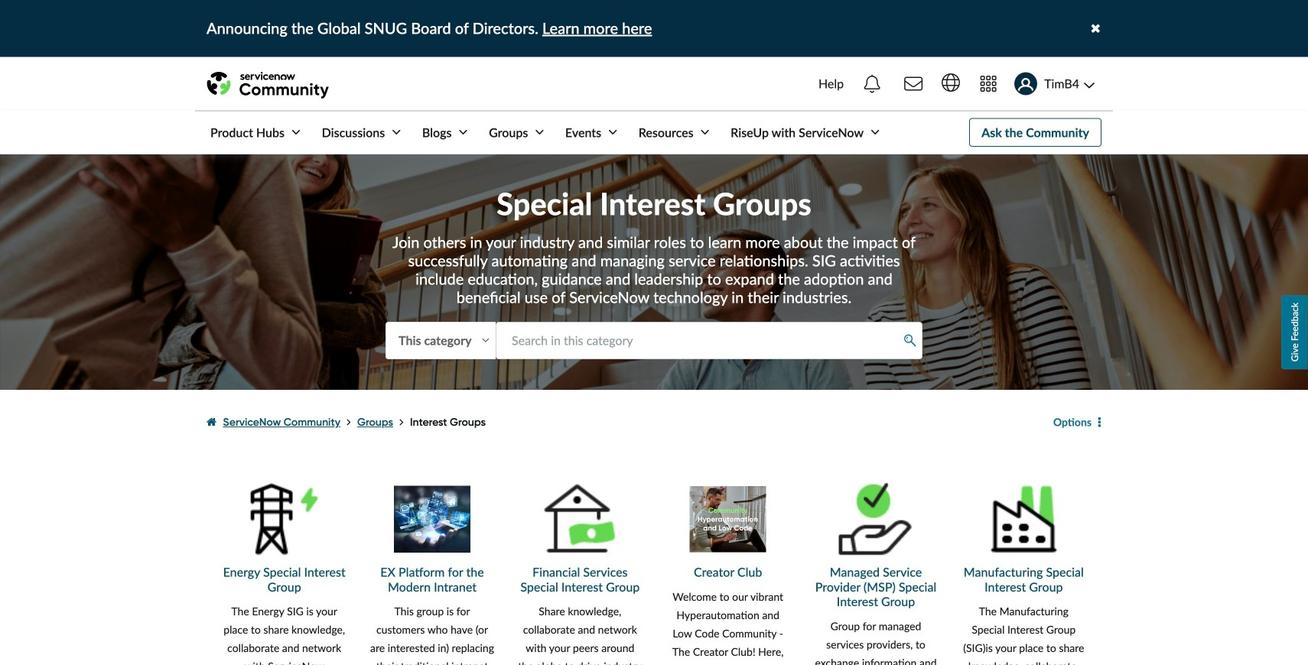 Task type: locate. For each thing, give the bounding box(es) containing it.
timb4 image
[[1015, 72, 1038, 95]]

language selector image
[[942, 74, 960, 92]]

menu bar
[[195, 111, 883, 154]]

list
[[207, 402, 1044, 443]]



Task type: vqa. For each thing, say whether or not it's contained in the screenshot.
Language Selector icon
yes



Task type: describe. For each thing, give the bounding box(es) containing it.
close image
[[1091, 22, 1101, 35]]

Search text field
[[496, 322, 923, 360]]



